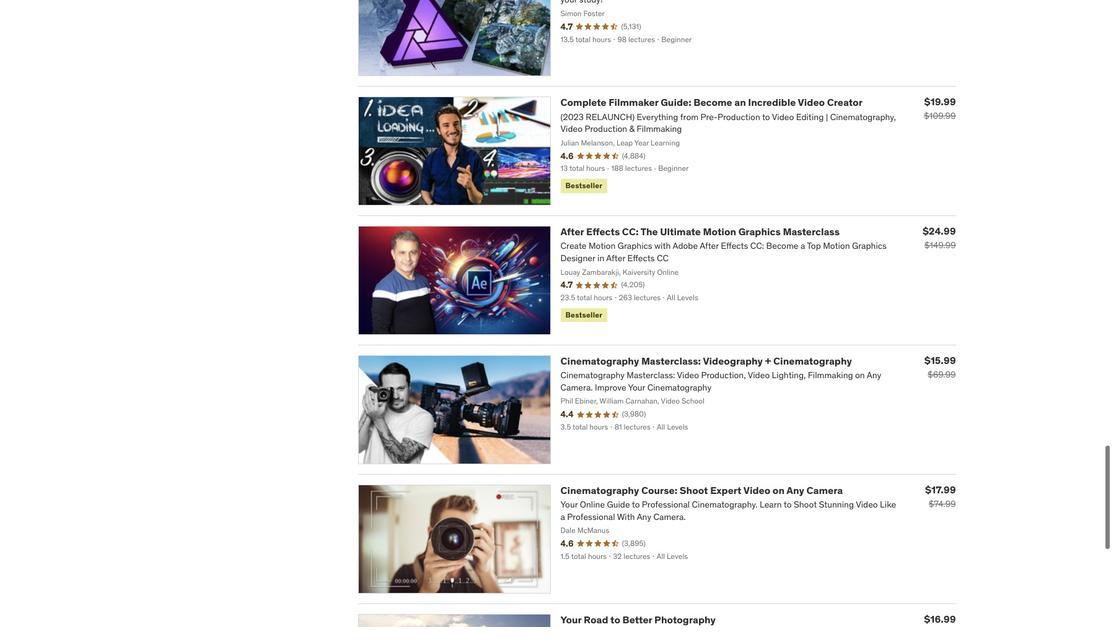 Task type: vqa. For each thing, say whether or not it's contained in the screenshot.


Task type: describe. For each thing, give the bounding box(es) containing it.
become
[[694, 96, 732, 109]]

your road to better photography link
[[561, 614, 716, 626]]

cinematography masterclass: videography + cinematography
[[561, 355, 852, 368]]

$19.99 $109.99
[[924, 96, 956, 122]]

course:
[[641, 485, 678, 497]]

after
[[561, 226, 584, 238]]

$19.99
[[924, 96, 956, 108]]

masterclass
[[783, 226, 840, 238]]

road
[[584, 614, 608, 626]]

guide:
[[661, 96, 692, 109]]

camera
[[807, 485, 843, 497]]

after effects cc: the ultimate motion graphics masterclass
[[561, 226, 840, 238]]

effects
[[586, 226, 620, 238]]

complete filmmaker guide: become an incredible video creator
[[561, 96, 863, 109]]

$17.99
[[925, 484, 956, 496]]

videography
[[703, 355, 763, 368]]

cc:
[[622, 226, 639, 238]]

complete filmmaker guide: become an incredible video creator link
[[561, 96, 863, 109]]

1 vertical spatial video
[[744, 485, 771, 497]]

your
[[561, 614, 582, 626]]

the
[[641, 226, 658, 238]]

expert
[[710, 485, 742, 497]]

better
[[623, 614, 652, 626]]

after effects cc: the ultimate motion graphics masterclass link
[[561, 226, 840, 238]]

masterclass:
[[641, 355, 701, 368]]

photography
[[655, 614, 716, 626]]



Task type: locate. For each thing, give the bounding box(es) containing it.
filmmaker
[[609, 96, 659, 109]]

$17.99 $74.99
[[925, 484, 956, 510]]

$24.99
[[923, 225, 956, 238]]

$16.99
[[924, 613, 956, 626]]

$24.99 $149.99
[[923, 225, 956, 251]]

$69.99
[[928, 369, 956, 381]]

1 horizontal spatial video
[[798, 96, 825, 109]]

cinematography for cinematography masterclass: videography + cinematography
[[561, 355, 639, 368]]

0 horizontal spatial video
[[744, 485, 771, 497]]

cinematography masterclass: videography + cinematography link
[[561, 355, 852, 368]]

+
[[765, 355, 771, 368]]

to
[[611, 614, 620, 626]]

$149.99
[[925, 240, 956, 251]]

video
[[798, 96, 825, 109], [744, 485, 771, 497]]

shoot
[[680, 485, 708, 497]]

any
[[787, 485, 804, 497]]

on
[[773, 485, 785, 497]]

video left creator in the top of the page
[[798, 96, 825, 109]]

0 vertical spatial video
[[798, 96, 825, 109]]

cinematography course: shoot expert video on any camera link
[[561, 485, 843, 497]]

an
[[735, 96, 746, 109]]

creator
[[827, 96, 863, 109]]

$74.99
[[929, 499, 956, 510]]

motion
[[703, 226, 736, 238]]

your road to better photography
[[561, 614, 716, 626]]

$15.99
[[925, 355, 956, 367]]

cinematography
[[561, 355, 639, 368], [774, 355, 852, 368], [561, 485, 639, 497]]

video left on
[[744, 485, 771, 497]]

complete
[[561, 96, 607, 109]]

$15.99 $69.99
[[925, 355, 956, 381]]

graphics
[[739, 226, 781, 238]]

cinematography course: shoot expert video on any camera
[[561, 485, 843, 497]]

ultimate
[[660, 226, 701, 238]]

incredible
[[748, 96, 796, 109]]

cinematography for cinematography course: shoot expert video on any camera
[[561, 485, 639, 497]]

$109.99
[[924, 111, 956, 122]]



